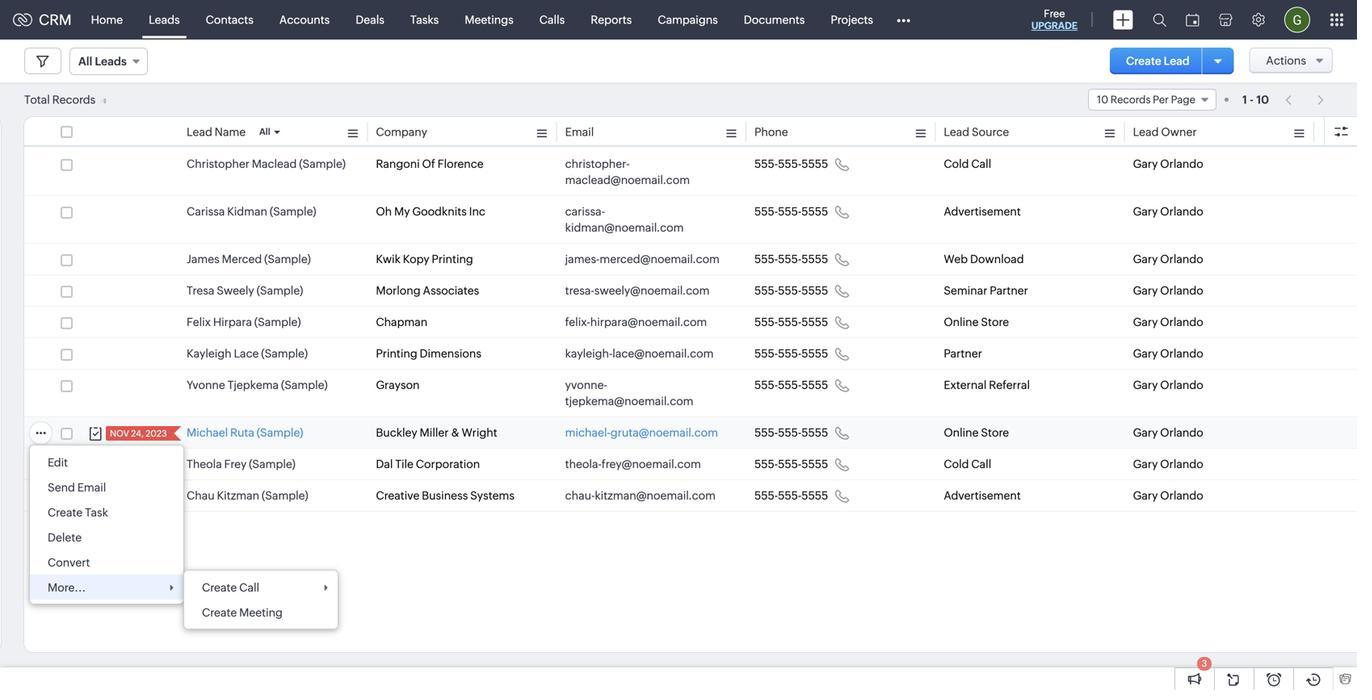 Task type: locate. For each thing, give the bounding box(es) containing it.
kwik
[[376, 253, 401, 266]]

felix hirpara (sample) link
[[187, 314, 301, 331]]

1 vertical spatial printing
[[376, 348, 418, 360]]

store
[[981, 316, 1009, 329], [981, 427, 1009, 440]]

3 orlando from the top
[[1161, 253, 1204, 266]]

call for christopher- maclead@noemail.com
[[972, 158, 992, 171]]

tresa-sweely@noemail.com
[[565, 284, 710, 297]]

call up create meeting
[[239, 582, 259, 595]]

5555 for carissa- kidman@noemail.com
[[802, 205, 829, 218]]

10 gary orlando from the top
[[1134, 490, 1204, 503]]

row group
[[24, 149, 1358, 512]]

cold call
[[944, 158, 992, 171], [944, 458, 992, 471]]

cold down external at the bottom right of the page
[[944, 458, 969, 471]]

send
[[48, 482, 75, 495]]

carissa
[[187, 205, 225, 218]]

1 vertical spatial store
[[981, 427, 1009, 440]]

calls link
[[527, 0, 578, 39]]

yvonne-
[[565, 379, 608, 392]]

frey
[[224, 458, 247, 471]]

(sample) right tjepkema
[[281, 379, 328, 392]]

1 vertical spatial email
[[77, 482, 106, 495]]

web
[[944, 253, 968, 266]]

printing up associates
[[432, 253, 473, 266]]

online down external at the bottom right of the page
[[944, 427, 979, 440]]

felix
[[187, 316, 211, 329]]

printing up the grayson
[[376, 348, 418, 360]]

gary orlando for carissa- kidman@noemail.com
[[1134, 205, 1204, 218]]

8 orlando from the top
[[1161, 427, 1204, 440]]

6 gary from the top
[[1134, 348, 1158, 360]]

upgrade
[[1032, 20, 1078, 31]]

create up lead owner
[[1127, 55, 1162, 67]]

michael
[[187, 427, 228, 440]]

gary for tresa-sweely@noemail.com
[[1134, 284, 1158, 297]]

(sample) right maclead
[[299, 158, 346, 171]]

2 online from the top
[[944, 427, 979, 440]]

gary
[[1134, 158, 1158, 171], [1134, 205, 1158, 218], [1134, 253, 1158, 266], [1134, 284, 1158, 297], [1134, 316, 1158, 329], [1134, 348, 1158, 360], [1134, 379, 1158, 392], [1134, 427, 1158, 440], [1134, 458, 1158, 471], [1134, 490, 1158, 503]]

1 horizontal spatial email
[[565, 126, 594, 139]]

lace@noemail.com
[[613, 348, 714, 360]]

partner
[[990, 284, 1029, 297], [944, 348, 983, 360]]

chau-
[[565, 490, 595, 503]]

1 vertical spatial call
[[972, 458, 992, 471]]

(sample) right merced
[[264, 253, 311, 266]]

(sample) right 'lace'
[[261, 348, 308, 360]]

michael-
[[565, 427, 611, 440]]

1 vertical spatial online store
[[944, 427, 1009, 440]]

6 555-555-5555 from the top
[[755, 348, 829, 360]]

gary orlando for james-merced@noemail.com
[[1134, 253, 1204, 266]]

0 vertical spatial store
[[981, 316, 1009, 329]]

5 555-555-5555 from the top
[[755, 316, 829, 329]]

7 555-555-5555 from the top
[[755, 379, 829, 392]]

5 gary from the top
[[1134, 316, 1158, 329]]

lead for lead name
[[187, 126, 212, 139]]

2 gary from the top
[[1134, 205, 1158, 218]]

1 vertical spatial cold
[[944, 458, 969, 471]]

2023
[[143, 492, 164, 502]]

tresa-
[[565, 284, 595, 297]]

campaigns
[[658, 13, 718, 26]]

2 gary orlando from the top
[[1134, 205, 1204, 218]]

email up task
[[77, 482, 106, 495]]

5 orlando from the top
[[1161, 316, 1204, 329]]

phone
[[755, 126, 789, 139]]

lead left owner
[[1134, 126, 1159, 139]]

carissa-
[[565, 205, 605, 218]]

cold call down external at the bottom right of the page
[[944, 458, 992, 471]]

carissa kidman (sample)
[[187, 205, 316, 218]]

frey@noemail.com
[[602, 458, 701, 471]]

9 orlando from the top
[[1161, 458, 1204, 471]]

6 orlando from the top
[[1161, 348, 1204, 360]]

email up christopher-
[[565, 126, 594, 139]]

3 5555 from the top
[[802, 253, 829, 266]]

(sample) up kayleigh lace (sample) link
[[254, 316, 301, 329]]

james-merced@noemail.com
[[565, 253, 720, 266]]

gary for felix-hirpara@noemail.com
[[1134, 316, 1158, 329]]

partner up external at the bottom right of the page
[[944, 348, 983, 360]]

chau-kitzman@noemail.com link
[[565, 488, 716, 504]]

555-555-5555
[[755, 158, 829, 171], [755, 205, 829, 218], [755, 253, 829, 266], [755, 284, 829, 297], [755, 316, 829, 329], [755, 348, 829, 360], [755, 379, 829, 392], [755, 427, 829, 440], [755, 458, 829, 471], [755, 490, 829, 503]]

kayleigh-
[[565, 348, 613, 360]]

buckley miller & wright
[[376, 427, 498, 440]]

total
[[24, 93, 50, 106]]

0 vertical spatial printing
[[432, 253, 473, 266]]

(sample) right ruta
[[257, 427, 303, 440]]

michael-gruta@noemail.com link
[[565, 425, 718, 441]]

theola frey (sample) link
[[187, 457, 296, 473]]

gary for theola-frey@noemail.com
[[1134, 458, 1158, 471]]

create for create call
[[202, 582, 237, 595]]

1 gary from the top
[[1134, 158, 1158, 171]]

7 gary orlando from the top
[[1134, 379, 1204, 392]]

5555 for felix-hirpara@noemail.com
[[802, 316, 829, 329]]

2 5555 from the top
[[802, 205, 829, 218]]

0 vertical spatial call
[[972, 158, 992, 171]]

tjepkema
[[228, 379, 279, 392]]

accounts
[[279, 13, 330, 26]]

external
[[944, 379, 987, 392]]

9 gary orlando from the top
[[1134, 458, 1204, 471]]

21,
[[130, 492, 141, 502]]

0 vertical spatial cold call
[[944, 158, 992, 171]]

(sample) right kitzman
[[262, 490, 308, 503]]

kidman
[[227, 205, 267, 218]]

leads
[[149, 13, 180, 26]]

felix-hirpara@noemail.com link
[[565, 314, 707, 331]]

yvonne- tjepkema@noemail.com
[[565, 379, 694, 408]]

3 gary orlando from the top
[[1134, 253, 1204, 266]]

records
[[52, 93, 96, 106]]

kayleigh
[[187, 348, 232, 360]]

5555
[[802, 158, 829, 171], [802, 205, 829, 218], [802, 253, 829, 266], [802, 284, 829, 297], [802, 316, 829, 329], [802, 348, 829, 360], [802, 379, 829, 392], [802, 427, 829, 440], [802, 458, 829, 471], [802, 490, 829, 503]]

2 cold from the top
[[944, 458, 969, 471]]

cold down lead source
[[944, 158, 969, 171]]

deals
[[356, 13, 385, 26]]

4 orlando from the top
[[1161, 284, 1204, 297]]

1 gary orlando from the top
[[1134, 158, 1204, 171]]

chau
[[187, 490, 215, 503]]

4 gary from the top
[[1134, 284, 1158, 297]]

delete
[[48, 532, 82, 545]]

referral
[[989, 379, 1030, 392]]

2 555-555-5555 from the top
[[755, 205, 829, 218]]

carissa- kidman@noemail.com link
[[565, 204, 722, 236]]

5555 for tresa-sweely@noemail.com
[[802, 284, 829, 297]]

calendar image
[[1186, 13, 1200, 26]]

0 horizontal spatial partner
[[944, 348, 983, 360]]

1 store from the top
[[981, 316, 1009, 329]]

kitzman
[[217, 490, 259, 503]]

gary for kayleigh-lace@noemail.com
[[1134, 348, 1158, 360]]

8 555-555-5555 from the top
[[755, 427, 829, 440]]

deals link
[[343, 0, 398, 39]]

(sample) right frey
[[249, 458, 296, 471]]

online down seminar
[[944, 316, 979, 329]]

3 555-555-5555 from the top
[[755, 253, 829, 266]]

(sample) for theola frey (sample)
[[249, 458, 296, 471]]

4 555-555-5555 from the top
[[755, 284, 829, 297]]

create down create call
[[202, 607, 237, 620]]

1 horizontal spatial partner
[[990, 284, 1029, 297]]

5 5555 from the top
[[802, 316, 829, 329]]

free
[[1044, 8, 1066, 20]]

7 gary from the top
[[1134, 379, 1158, 392]]

online store
[[944, 316, 1009, 329], [944, 427, 1009, 440]]

create meeting
[[202, 607, 283, 620]]

1 555-555-5555 from the top
[[755, 158, 829, 171]]

1 horizontal spatial printing
[[432, 253, 473, 266]]

kwik kopy printing
[[376, 253, 473, 266]]

dal
[[376, 458, 393, 471]]

3 gary from the top
[[1134, 253, 1158, 266]]

0 vertical spatial advertisement
[[944, 205, 1021, 218]]

555-555-5555 for kayleigh-lace@noemail.com
[[755, 348, 829, 360]]

call down external referral
[[972, 458, 992, 471]]

2 orlando from the top
[[1161, 205, 1204, 218]]

(sample)
[[299, 158, 346, 171], [270, 205, 316, 218], [264, 253, 311, 266], [257, 284, 303, 297], [254, 316, 301, 329], [261, 348, 308, 360], [281, 379, 328, 392], [257, 427, 303, 440], [249, 458, 296, 471], [262, 490, 308, 503]]

cold for christopher- maclead@noemail.com
[[944, 158, 969, 171]]

2 vertical spatial call
[[239, 582, 259, 595]]

gary for christopher- maclead@noemail.com
[[1134, 158, 1158, 171]]

more...
[[48, 582, 86, 595]]

cold call for theola-frey@noemail.com
[[944, 458, 992, 471]]

create inside button
[[1127, 55, 1162, 67]]

store down external referral
[[981, 427, 1009, 440]]

lead inside button
[[1164, 55, 1190, 67]]

lead down calendar image
[[1164, 55, 1190, 67]]

9 5555 from the top
[[802, 458, 829, 471]]

0 vertical spatial partner
[[990, 284, 1029, 297]]

orlando for james-merced@noemail.com
[[1161, 253, 1204, 266]]

creative business systems
[[376, 490, 515, 503]]

0 vertical spatial online store
[[944, 316, 1009, 329]]

lead for lead owner
[[1134, 126, 1159, 139]]

create up create meeting
[[202, 582, 237, 595]]

online store down external referral
[[944, 427, 1009, 440]]

lead left name
[[187, 126, 212, 139]]

cold call down lead source
[[944, 158, 992, 171]]

rangoni
[[376, 158, 420, 171]]

(sample) right kidman
[[270, 205, 316, 218]]

6 5555 from the top
[[802, 348, 829, 360]]

9 555-555-5555 from the top
[[755, 458, 829, 471]]

email
[[565, 126, 594, 139], [77, 482, 106, 495]]

navigation
[[1278, 88, 1333, 112]]

7 5555 from the top
[[802, 379, 829, 392]]

5555 for kayleigh-lace@noemail.com
[[802, 348, 829, 360]]

(sample) down james merced (sample)
[[257, 284, 303, 297]]

yvonne tjepkema (sample) link
[[187, 377, 328, 394]]

0 horizontal spatial printing
[[376, 348, 418, 360]]

7 orlando from the top
[[1161, 379, 1204, 392]]

lead left source
[[944, 126, 970, 139]]

6 gary orlando from the top
[[1134, 348, 1204, 360]]

5 gary orlando from the top
[[1134, 316, 1204, 329]]

0 vertical spatial cold
[[944, 158, 969, 171]]

(sample) for james merced (sample)
[[264, 253, 311, 266]]

4 5555 from the top
[[802, 284, 829, 297]]

0 horizontal spatial email
[[77, 482, 106, 495]]

1 5555 from the top
[[802, 158, 829, 171]]

create up delete
[[48, 507, 83, 520]]

buckley
[[376, 427, 418, 440]]

lead name
[[187, 126, 246, 139]]

christopher- maclead@noemail.com
[[565, 158, 690, 187]]

8 gary orlando from the top
[[1134, 427, 1204, 440]]

online store down seminar partner
[[944, 316, 1009, 329]]

1 orlando from the top
[[1161, 158, 1204, 171]]

555-555-5555 for carissa- kidman@noemail.com
[[755, 205, 829, 218]]

0 vertical spatial online
[[944, 316, 979, 329]]

nov 21, 2023
[[109, 492, 164, 502]]

4 gary orlando from the top
[[1134, 284, 1204, 297]]

1 online from the top
[[944, 316, 979, 329]]

oh
[[376, 205, 392, 218]]

1 vertical spatial advertisement
[[944, 490, 1021, 503]]

carissa kidman (sample) link
[[187, 204, 316, 220]]

9 gary from the top
[[1134, 458, 1158, 471]]

owner
[[1162, 126, 1197, 139]]

1 cold from the top
[[944, 158, 969, 171]]

1 vertical spatial cold call
[[944, 458, 992, 471]]

store down seminar partner
[[981, 316, 1009, 329]]

5555 for christopher- maclead@noemail.com
[[802, 158, 829, 171]]

1 cold call from the top
[[944, 158, 992, 171]]

row group containing christopher maclead (sample)
[[24, 149, 1358, 512]]

partner down download
[[990, 284, 1029, 297]]

create task
[[48, 507, 108, 520]]

printing dimensions
[[376, 348, 482, 360]]

call down lead source
[[972, 158, 992, 171]]

2 cold call from the top
[[944, 458, 992, 471]]

1 vertical spatial online
[[944, 427, 979, 440]]

of
[[422, 158, 435, 171]]



Task type: describe. For each thing, give the bounding box(es) containing it.
orlando for christopher- maclead@noemail.com
[[1161, 158, 1204, 171]]

(sample) for kayleigh lace (sample)
[[261, 348, 308, 360]]

1 - 10
[[1243, 93, 1270, 106]]

cold call for christopher- maclead@noemail.com
[[944, 158, 992, 171]]

orlando for felix-hirpara@noemail.com
[[1161, 316, 1204, 329]]

meetings
[[465, 13, 514, 26]]

(sample) for tresa sweely (sample)
[[257, 284, 303, 297]]

documents
[[744, 13, 805, 26]]

ruta
[[230, 427, 254, 440]]

lead for lead source
[[944, 126, 970, 139]]

kayleigh-lace@noemail.com link
[[565, 346, 714, 362]]

my
[[394, 205, 410, 218]]

tresa-sweely@noemail.com link
[[565, 283, 710, 299]]

all
[[259, 127, 270, 137]]

2 online store from the top
[[944, 427, 1009, 440]]

seminar partner
[[944, 284, 1029, 297]]

0 vertical spatial email
[[565, 126, 594, 139]]

yvonne tjepkema (sample)
[[187, 379, 328, 392]]

actions
[[1267, 54, 1307, 67]]

calls
[[540, 13, 565, 26]]

10 gary from the top
[[1134, 490, 1158, 503]]

kopy
[[403, 253, 430, 266]]

(sample) for carissa kidman (sample)
[[270, 205, 316, 218]]

10 555-555-5555 from the top
[[755, 490, 829, 503]]

create for create task
[[48, 507, 83, 520]]

orlando for yvonne- tjepkema@noemail.com
[[1161, 379, 1204, 392]]

christopher-
[[565, 158, 630, 171]]

total records
[[24, 93, 96, 106]]

james-
[[565, 253, 600, 266]]

8 gary from the top
[[1134, 427, 1158, 440]]

james merced (sample) link
[[187, 251, 311, 268]]

felix hirpara (sample)
[[187, 316, 301, 329]]

gary orlando for theola-frey@noemail.com
[[1134, 458, 1204, 471]]

yvonne
[[187, 379, 225, 392]]

christopher maclead (sample)
[[187, 158, 346, 171]]

web download
[[944, 253, 1024, 266]]

meetings link
[[452, 0, 527, 39]]

create for create meeting
[[202, 607, 237, 620]]

reports
[[591, 13, 632, 26]]

leads link
[[136, 0, 193, 39]]

felix-hirpara@noemail.com
[[565, 316, 707, 329]]

kidman@noemail.com
[[565, 221, 684, 234]]

tile
[[395, 458, 414, 471]]

orlando for kayleigh-lace@noemail.com
[[1161, 348, 1204, 360]]

tresa sweely (sample)
[[187, 284, 303, 297]]

michael-gruta@noemail.com
[[565, 427, 718, 440]]

tjepkema@noemail.com
[[565, 395, 694, 408]]

external referral
[[944, 379, 1030, 392]]

gary orlando for christopher- maclead@noemail.com
[[1134, 158, 1204, 171]]

systems
[[470, 490, 515, 503]]

gary for james-merced@noemail.com
[[1134, 253, 1158, 266]]

555-555-5555 for james-merced@noemail.com
[[755, 253, 829, 266]]

-
[[1250, 93, 1254, 106]]

1 online store from the top
[[944, 316, 1009, 329]]

convert
[[48, 557, 90, 570]]

create for create lead
[[1127, 55, 1162, 67]]

merced@noemail.com
[[600, 253, 720, 266]]

sweely@noemail.com
[[595, 284, 710, 297]]

10 5555 from the top
[[802, 490, 829, 503]]

campaigns link
[[645, 0, 731, 39]]

chapman
[[376, 316, 428, 329]]

profile element
[[1275, 0, 1321, 39]]

cold for theola-frey@noemail.com
[[944, 458, 969, 471]]

555-555-5555 for christopher- maclead@noemail.com
[[755, 158, 829, 171]]

reports link
[[578, 0, 645, 39]]

yvonne- tjepkema@noemail.com link
[[565, 377, 722, 410]]

theola-frey@noemail.com
[[565, 458, 701, 471]]

free upgrade
[[1032, 8, 1078, 31]]

&
[[451, 427, 460, 440]]

call for theola-frey@noemail.com
[[972, 458, 992, 471]]

edit
[[48, 457, 68, 470]]

5555 for yvonne- tjepkema@noemail.com
[[802, 379, 829, 392]]

10 orlando from the top
[[1161, 490, 1204, 503]]

felix-
[[565, 316, 591, 329]]

james
[[187, 253, 220, 266]]

inc
[[469, 205, 486, 218]]

hirpara@noemail.com
[[591, 316, 707, 329]]

hirpara
[[213, 316, 252, 329]]

accounts link
[[267, 0, 343, 39]]

name
[[215, 126, 246, 139]]

tresa
[[187, 284, 214, 297]]

florence
[[438, 158, 484, 171]]

555-555-5555 for tresa-sweely@noemail.com
[[755, 284, 829, 297]]

5555 for james-merced@noemail.com
[[802, 253, 829, 266]]

profile image
[[1285, 7, 1311, 33]]

gary for carissa- kidman@noemail.com
[[1134, 205, 1158, 218]]

logo image
[[13, 13, 32, 26]]

orlando for carissa- kidman@noemail.com
[[1161, 205, 1204, 218]]

chau-kitzman@noemail.com
[[565, 490, 716, 503]]

gary orlando for kayleigh-lace@noemail.com
[[1134, 348, 1204, 360]]

tresa sweely (sample) link
[[187, 283, 303, 299]]

1 vertical spatial partner
[[944, 348, 983, 360]]

home
[[91, 13, 123, 26]]

10
[[1257, 93, 1270, 106]]

lead source
[[944, 126, 1010, 139]]

theola-frey@noemail.com link
[[565, 457, 701, 473]]

gary orlando for felix-hirpara@noemail.com
[[1134, 316, 1204, 329]]

download
[[971, 253, 1024, 266]]

create call
[[202, 582, 259, 595]]

gary orlando for tresa-sweely@noemail.com
[[1134, 284, 1204, 297]]

gary for yvonne- tjepkema@noemail.com
[[1134, 379, 1158, 392]]

1 advertisement from the top
[[944, 205, 1021, 218]]

2 store from the top
[[981, 427, 1009, 440]]

oh my goodknits inc
[[376, 205, 486, 218]]

chau kitzman (sample) link
[[187, 488, 308, 504]]

meeting
[[239, 607, 283, 620]]

555-555-5555 for felix-hirpara@noemail.com
[[755, 316, 829, 329]]

(sample) for michael ruta (sample)
[[257, 427, 303, 440]]

loading image
[[98, 98, 106, 104]]

tasks
[[410, 13, 439, 26]]

(sample) for chau kitzman (sample)
[[262, 490, 308, 503]]

gary orlando for yvonne- tjepkema@noemail.com
[[1134, 379, 1204, 392]]

business
[[422, 490, 468, 503]]

tasks link
[[398, 0, 452, 39]]

555-555-5555 for yvonne- tjepkema@noemail.com
[[755, 379, 829, 392]]

carissa- kidman@noemail.com
[[565, 205, 684, 234]]

orlando for tresa-sweely@noemail.com
[[1161, 284, 1204, 297]]

miller
[[420, 427, 449, 440]]

orlando for theola-frey@noemail.com
[[1161, 458, 1204, 471]]

555-555-5555 for theola-frey@noemail.com
[[755, 458, 829, 471]]

lace
[[234, 348, 259, 360]]

2 advertisement from the top
[[944, 490, 1021, 503]]

documents link
[[731, 0, 818, 39]]

michael ruta (sample) link
[[187, 425, 303, 441]]

kayleigh-lace@noemail.com
[[565, 348, 714, 360]]

5555 for theola-frey@noemail.com
[[802, 458, 829, 471]]

(sample) for felix hirpara (sample)
[[254, 316, 301, 329]]

corporation
[[416, 458, 480, 471]]

goodknits
[[412, 205, 467, 218]]

8 5555 from the top
[[802, 427, 829, 440]]

company
[[376, 126, 428, 139]]

grayson
[[376, 379, 420, 392]]

(sample) for yvonne tjepkema (sample)
[[281, 379, 328, 392]]

(sample) for christopher maclead (sample)
[[299, 158, 346, 171]]

christopher
[[187, 158, 250, 171]]



Task type: vqa. For each thing, say whether or not it's contained in the screenshot.
Email to the top
yes



